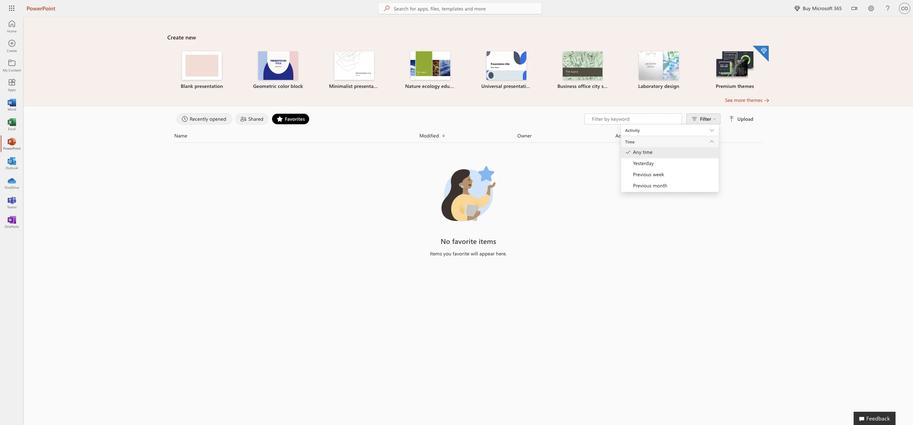 Task type: locate. For each thing, give the bounding box(es) containing it.
minimalist presentation image
[[334, 51, 374, 80]]

geometric color block
[[253, 83, 303, 89]]

items
[[430, 251, 442, 257]]

0 horizontal spatial presentation
[[195, 83, 223, 89]]

word image
[[8, 101, 15, 108]]

presentation down the universal presentation image
[[504, 83, 532, 89]]

universal presentation
[[482, 83, 532, 89]]

co
[[902, 6, 908, 11]]

create new
[[167, 34, 196, 41]]

opened
[[210, 115, 226, 122]]

favorites tab
[[270, 114, 311, 125]]

1 horizontal spatial presentation
[[354, 83, 383, 89]]


[[852, 6, 858, 11]]

minimalist presentation
[[329, 83, 383, 89]]

themes inside "element"
[[738, 83, 754, 89]]

feedback
[[867, 415, 890, 422]]

favorite up items you favorite will appear here.
[[452, 237, 477, 246]]

status
[[585, 114, 755, 193]]

items you favorite will appear here.
[[430, 251, 507, 257]]

shared tab
[[234, 114, 270, 125]]

3 presentation from the left
[[504, 83, 532, 89]]

1 vertical spatial previous
[[633, 182, 652, 189]]

0 vertical spatial themes
[[738, 83, 754, 89]]

recently opened
[[190, 115, 226, 122]]

2 previous from the top
[[633, 182, 652, 189]]

activity
[[626, 128, 640, 133], [616, 132, 632, 139]]

empty state icon image
[[437, 162, 500, 225]]

more
[[734, 97, 746, 103]]

themes right more
[[747, 97, 763, 103]]

laboratory design
[[639, 83, 680, 89]]

filter 
[[700, 116, 716, 122]]

Search box. Suggestions appear as you type. search field
[[394, 3, 542, 14]]

previous
[[633, 171, 652, 178], [633, 182, 652, 189]]

presentation right blank
[[195, 83, 223, 89]]

buy
[[803, 5, 811, 12]]


[[626, 150, 631, 155]]

laboratory
[[639, 83, 663, 89]]

 any time
[[626, 149, 653, 156]]

premium themes image
[[715, 51, 755, 79]]

row containing name
[[174, 132, 763, 143]]

menu
[[621, 124, 719, 125], [621, 136, 719, 193], [621, 147, 719, 192]]

no favorite items status
[[321, 237, 616, 246]]

activity up time
[[616, 132, 632, 139]]

themes up see more themes at the right
[[738, 83, 754, 89]]

co button
[[897, 0, 913, 17]]

premium themes
[[716, 83, 754, 89]]

time
[[643, 149, 653, 156]]

home image
[[8, 23, 15, 30]]

activity down filter by keyword text box
[[626, 128, 640, 133]]

0 vertical spatial previous
[[633, 171, 652, 178]]

previous down the previous week
[[633, 182, 652, 189]]

premium themes element
[[701, 46, 769, 90]]

geometric color block element
[[244, 51, 312, 90]]

1 vertical spatial themes
[[747, 97, 763, 103]]

yesterday
[[633, 160, 654, 167]]

row
[[174, 132, 763, 143]]

favorite
[[452, 237, 477, 246], [453, 251, 470, 257]]

tab list
[[175, 114, 585, 125]]

presentation for minimalist presentation
[[354, 83, 383, 89]]

here.
[[496, 251, 507, 257]]

None search field
[[379, 3, 542, 14]]

microsoft
[[812, 5, 833, 12]]

teams image
[[8, 199, 15, 206]]

new
[[186, 34, 196, 41]]

geometric
[[253, 83, 277, 89]]

favorites element
[[272, 114, 310, 125]]

1 previous from the top
[[633, 171, 652, 178]]

recently opened element
[[177, 114, 232, 125]]

previous down yesterday
[[633, 171, 652, 178]]

previous week
[[633, 171, 664, 178]]

0 vertical spatial favorite
[[452, 237, 477, 246]]

activity inside column header
[[616, 132, 632, 139]]

onedrive image
[[8, 180, 15, 187]]

themes
[[738, 83, 754, 89], [747, 97, 763, 103]]

 button
[[846, 0, 863, 18]]

Filter by keyword text field
[[592, 116, 679, 123]]

2 presentation from the left
[[354, 83, 383, 89]]


[[714, 118, 716, 121]]

minimalist presentation element
[[320, 51, 388, 90]]

presentation
[[195, 83, 223, 89], [354, 83, 383, 89], [504, 83, 532, 89]]

filter
[[700, 116, 712, 122]]

blank
[[181, 83, 193, 89]]

month
[[653, 182, 668, 189]]

presentation down minimalist presentation image
[[354, 83, 383, 89]]

navigation
[[0, 17, 24, 232]]

1 presentation from the left
[[195, 83, 223, 89]]

color
[[278, 83, 289, 89]]

appear
[[480, 251, 495, 257]]

2 horizontal spatial presentation
[[504, 83, 532, 89]]

favorite left will
[[453, 251, 470, 257]]

shared element
[[235, 114, 269, 125]]



Task type: describe. For each thing, give the bounding box(es) containing it.
modified
[[420, 132, 439, 139]]

onenote image
[[8, 219, 15, 226]]

my content image
[[8, 62, 15, 69]]

favorites
[[285, 115, 305, 122]]

universal presentation element
[[473, 51, 541, 90]]

outlook image
[[8, 160, 15, 167]]

laboratory design image
[[639, 51, 679, 80]]


[[795, 6, 800, 11]]

previous month
[[633, 182, 668, 189]]

you
[[444, 251, 452, 257]]

create image
[[8, 43, 15, 50]]

powerpoint banner
[[0, 0, 913, 18]]

items
[[479, 237, 496, 246]]

status containing filter
[[585, 114, 755, 193]]

no favorite items
[[441, 237, 496, 246]]

any
[[633, 149, 642, 156]]

presentation for blank presentation
[[195, 83, 223, 89]]

3 menu from the top
[[621, 147, 719, 192]]

tab list containing recently opened
[[175, 114, 585, 125]]

apps image
[[8, 82, 15, 89]]

owner
[[518, 132, 532, 139]]

recently
[[190, 115, 208, 122]]

2 menu from the top
[[621, 136, 719, 193]]

name button
[[174, 132, 420, 140]]

1 menu from the top
[[621, 124, 719, 125]]

business office city sketch presentation background (widescreen) image
[[563, 51, 603, 80]]

design
[[665, 83, 680, 89]]

upload
[[738, 116, 754, 122]]

nature ecology education photo presentation image
[[411, 51, 450, 80]]

block
[[291, 83, 303, 89]]

premium templates diamond image
[[753, 46, 769, 62]]

blank presentation
[[181, 83, 223, 89]]

laboratory design element
[[625, 51, 693, 90]]

universal presentation image
[[487, 51, 527, 80]]

previous for previous month
[[633, 182, 652, 189]]

 upload
[[729, 116, 754, 122]]

feedback button
[[854, 412, 896, 426]]

week
[[653, 171, 664, 178]]

see more themes button
[[725, 97, 770, 104]]

premium
[[716, 83, 736, 89]]

geometric color block image
[[258, 51, 298, 80]]

powerpoint image
[[8, 140, 15, 147]]

business office city sketch presentation background (widescreen) element
[[549, 51, 617, 90]]

items you favorite will appear here. status
[[321, 251, 616, 258]]

will
[[471, 251, 478, 257]]

any time checkbox item
[[621, 147, 719, 159]]

previous for previous week
[[633, 171, 652, 178]]

presentation for universal presentation
[[504, 83, 532, 89]]

no
[[441, 237, 450, 246]]

universal
[[482, 83, 502, 89]]

themes inside button
[[747, 97, 763, 103]]

365
[[834, 5, 842, 12]]

owner button
[[518, 132, 616, 140]]

modified button
[[420, 132, 518, 140]]

see
[[725, 97, 733, 103]]

nature ecology education photo presentation element
[[397, 51, 464, 90]]

1 vertical spatial favorite
[[453, 251, 470, 257]]

recently opened tab
[[175, 114, 234, 125]]

activity, column 4 of 4 column header
[[616, 132, 763, 140]]

minimalist
[[329, 83, 353, 89]]

shared
[[248, 115, 264, 122]]

powerpoint
[[27, 5, 55, 12]]

time
[[626, 139, 635, 145]]

excel image
[[8, 121, 15, 128]]

 buy microsoft 365
[[795, 5, 842, 12]]


[[729, 116, 735, 122]]

name
[[174, 132, 187, 139]]

see more themes
[[725, 97, 763, 103]]

blank presentation element
[[168, 51, 236, 90]]

create
[[167, 34, 184, 41]]



Task type: vqa. For each thing, say whether or not it's contained in the screenshot.
1st LIST from the bottom of the the Create application
no



